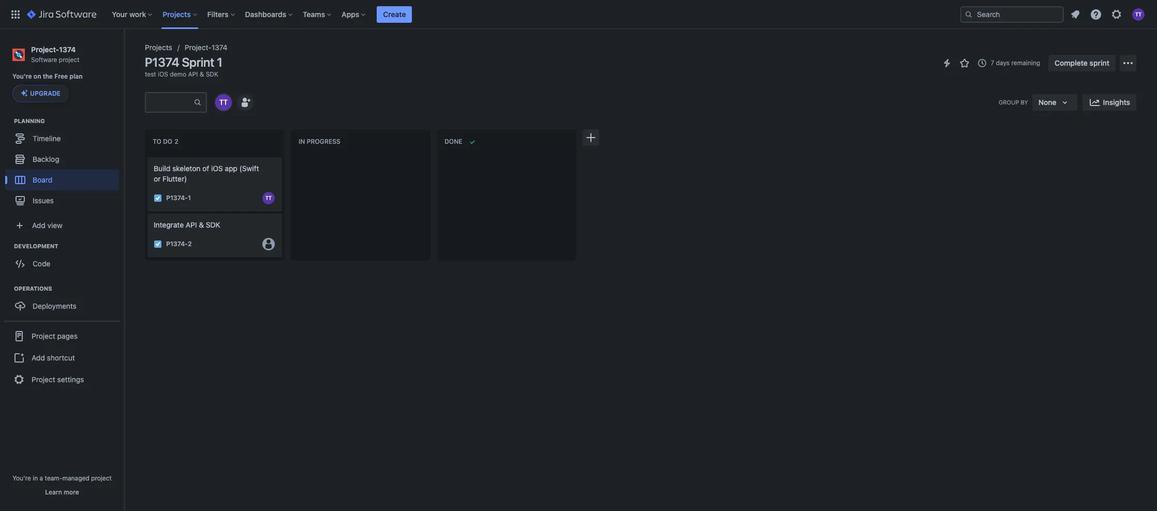 Task type: locate. For each thing, give the bounding box(es) containing it.
p1374- right task icon
[[166, 194, 188, 202]]

add for add shortcut
[[32, 354, 45, 362]]

sprint
[[182, 55, 214, 69]]

add left view
[[32, 221, 45, 230]]

7
[[991, 59, 995, 67]]

remaining
[[1012, 59, 1040, 67]]

0 vertical spatial 1
[[217, 55, 222, 69]]

0 vertical spatial sdk
[[206, 70, 218, 78]]

your work button
[[109, 6, 156, 23]]

managed
[[62, 475, 89, 482]]

deployments
[[33, 302, 77, 311]]

board
[[33, 175, 52, 184]]

complete
[[1055, 58, 1088, 67]]

api up 2
[[186, 220, 197, 229]]

plan
[[70, 73, 83, 80]]

appswitcher icon image
[[9, 8, 22, 20]]

projects
[[163, 10, 191, 18], [145, 43, 172, 52]]

1 horizontal spatial ios
[[211, 164, 223, 173]]

issues
[[33, 196, 54, 205]]

1 up integrate api & sdk
[[188, 194, 191, 202]]

planning image
[[2, 115, 14, 128]]

shortcut
[[47, 354, 75, 362]]

1 vertical spatial projects
[[145, 43, 172, 52]]

free
[[54, 73, 68, 80]]

ios
[[158, 70, 168, 78], [211, 164, 223, 173]]

0 horizontal spatial 1374
[[59, 45, 76, 54]]

1 vertical spatial you're
[[12, 475, 31, 482]]

project- up the sprint
[[185, 43, 212, 52]]

0 vertical spatial project
[[32, 332, 55, 341]]

project- up software
[[31, 45, 59, 54]]

days
[[996, 59, 1010, 67]]

group containing project pages
[[4, 321, 120, 395]]

api down the sprint
[[188, 70, 198, 78]]

1 sdk from the top
[[206, 70, 218, 78]]

your profile and settings image
[[1133, 8, 1145, 20]]

0 horizontal spatial project-
[[31, 45, 59, 54]]

code
[[33, 259, 50, 268]]

you're left on
[[12, 73, 32, 80]]

Search field
[[961, 6, 1064, 23]]

to
[[153, 138, 161, 146]]

project-
[[185, 43, 212, 52], [31, 45, 59, 54]]

& down the sprint
[[200, 70, 204, 78]]

demo
[[170, 70, 186, 78]]

1 vertical spatial project
[[91, 475, 112, 482]]

apps button
[[339, 6, 370, 23]]

jira software image
[[27, 8, 96, 20], [27, 8, 96, 20]]

group
[[4, 321, 120, 395]]

progress
[[307, 138, 341, 146]]

development image
[[2, 240, 14, 253]]

1 vertical spatial add
[[32, 354, 45, 362]]

ios right of
[[211, 164, 223, 173]]

code link
[[5, 254, 119, 275]]

done
[[445, 138, 462, 146]]

projects link
[[145, 41, 172, 54]]

ios inside p1374 sprint 1 test ios demo api & sdk
[[158, 70, 168, 78]]

0 vertical spatial ios
[[158, 70, 168, 78]]

2 p1374- from the top
[[166, 240, 188, 248]]

dashboards
[[245, 10, 286, 18]]

1 p1374- from the top
[[166, 194, 188, 202]]

project settings link
[[4, 369, 120, 392]]

filters
[[207, 10, 229, 18]]

2 project from the top
[[32, 375, 55, 384]]

1374
[[212, 43, 228, 52], [59, 45, 76, 54]]

automations menu button icon image
[[941, 57, 954, 69]]

p1374- for build
[[166, 194, 188, 202]]

you're left in
[[12, 475, 31, 482]]

planning
[[14, 118, 45, 124]]

1 horizontal spatial 1374
[[212, 43, 228, 52]]

api
[[188, 70, 198, 78], [186, 220, 197, 229]]

operations group
[[5, 285, 124, 320]]

1 vertical spatial sdk
[[206, 220, 220, 229]]

project up plan
[[59, 56, 80, 64]]

timeline link
[[5, 129, 119, 149]]

1374 for project-1374
[[212, 43, 228, 52]]

complete sprint button
[[1049, 55, 1116, 71]]

project down the add shortcut
[[32, 375, 55, 384]]

banner
[[0, 0, 1157, 29]]

project
[[32, 332, 55, 341], [32, 375, 55, 384]]

1 horizontal spatial project
[[91, 475, 112, 482]]

create button
[[377, 6, 412, 23]]

0 horizontal spatial ios
[[158, 70, 168, 78]]

1374 up the sprint
[[212, 43, 228, 52]]

2 you're from the top
[[12, 475, 31, 482]]

notifications image
[[1069, 8, 1082, 20]]

p1374
[[145, 55, 179, 69]]

1 vertical spatial p1374-
[[166, 240, 188, 248]]

1 vertical spatial project
[[32, 375, 55, 384]]

help image
[[1090, 8, 1103, 20]]

0 vertical spatial project
[[59, 56, 80, 64]]

project inside project-1374 software project
[[59, 56, 80, 64]]

1374 inside project-1374 software project
[[59, 45, 76, 54]]

add left shortcut
[[32, 354, 45, 362]]

project up the add shortcut
[[32, 332, 55, 341]]

project pages link
[[4, 325, 120, 348]]

dashboards button
[[242, 6, 297, 23]]

add
[[32, 221, 45, 230], [32, 354, 45, 362]]

1 you're from the top
[[12, 73, 32, 80]]

& inside p1374 sprint 1 test ios demo api & sdk
[[200, 70, 204, 78]]

learn more
[[45, 489, 79, 496]]

search image
[[965, 10, 973, 18]]

1374 up free
[[59, 45, 76, 54]]

board link
[[5, 170, 119, 191]]

projects up p1374
[[145, 43, 172, 52]]

task image
[[154, 194, 162, 202]]

1 horizontal spatial project-
[[185, 43, 212, 52]]

1 horizontal spatial 1
[[217, 55, 222, 69]]

2 sdk from the top
[[206, 220, 220, 229]]

task image
[[154, 240, 162, 248]]

1
[[217, 55, 222, 69], [188, 194, 191, 202]]

project-1374 link
[[185, 41, 228, 54]]

backlog link
[[5, 149, 119, 170]]

0 vertical spatial p1374-
[[166, 194, 188, 202]]

apps
[[342, 10, 359, 18]]

projects up projects link
[[163, 10, 191, 18]]

team-
[[45, 475, 62, 482]]

api inside p1374 sprint 1 test ios demo api & sdk
[[188, 70, 198, 78]]

flutter)
[[163, 174, 187, 183]]

0 vertical spatial projects
[[163, 10, 191, 18]]

test ios demo api & sdk element
[[145, 70, 218, 79]]

p1374- right task image
[[166, 240, 188, 248]]

to do
[[153, 138, 172, 146]]

project- for project-1374 software project
[[31, 45, 59, 54]]

add inside button
[[32, 354, 45, 362]]

0 vertical spatial add
[[32, 221, 45, 230]]

development group
[[5, 242, 124, 278]]

group
[[999, 99, 1019, 106]]

filters button
[[204, 6, 239, 23]]

0 vertical spatial api
[[188, 70, 198, 78]]

projects inside projects dropdown button
[[163, 10, 191, 18]]

you're
[[12, 73, 32, 80], [12, 475, 31, 482]]

add inside dropdown button
[[32, 221, 45, 230]]

ios down p1374
[[158, 70, 168, 78]]

upgrade button
[[13, 86, 68, 102]]

0 horizontal spatial project
[[59, 56, 80, 64]]

terry turtle image
[[215, 94, 232, 111]]

project right managed
[[91, 475, 112, 482]]

1 vertical spatial ios
[[211, 164, 223, 173]]

1 down project-1374 link
[[217, 55, 222, 69]]

0 horizontal spatial 1
[[188, 194, 191, 202]]

sidebar navigation image
[[113, 41, 136, 62]]

1 vertical spatial 1
[[188, 194, 191, 202]]

project- inside project-1374 software project
[[31, 45, 59, 54]]

1 project from the top
[[32, 332, 55, 341]]

test
[[145, 70, 156, 78]]

p1374 sprint 1 test ios demo api & sdk
[[145, 55, 222, 78]]

7 days remaining
[[991, 59, 1040, 67]]

& right integrate
[[199, 220, 204, 229]]

0 vertical spatial you're
[[12, 73, 32, 80]]

sprint
[[1090, 58, 1110, 67]]

none
[[1039, 98, 1057, 107]]

1 vertical spatial api
[[186, 220, 197, 229]]

0 vertical spatial &
[[200, 70, 204, 78]]

a
[[40, 475, 43, 482]]



Task type: describe. For each thing, give the bounding box(es) containing it.
add view
[[32, 221, 63, 230]]

in
[[299, 138, 305, 146]]

in
[[33, 475, 38, 482]]

to do element
[[153, 138, 180, 146]]

you're in a team-managed project
[[12, 475, 112, 482]]

projects button
[[160, 6, 201, 23]]

your work
[[112, 10, 146, 18]]

7 days remaining image
[[977, 57, 989, 69]]

learn
[[45, 489, 62, 496]]

settings
[[57, 375, 84, 384]]

build skeleton of ios app (swift or flutter)
[[154, 164, 259, 183]]

p1374-2
[[166, 240, 192, 248]]

group by
[[999, 99, 1028, 106]]

by
[[1021, 99, 1028, 106]]

software
[[31, 56, 57, 64]]

sdk inside p1374 sprint 1 test ios demo api & sdk
[[206, 70, 218, 78]]

of
[[202, 164, 209, 173]]

ios inside build skeleton of ios app (swift or flutter)
[[211, 164, 223, 173]]

none button
[[1033, 94, 1078, 111]]

banner containing your work
[[0, 0, 1157, 29]]

development
[[14, 243, 58, 250]]

add for add view
[[32, 221, 45, 230]]

work
[[129, 10, 146, 18]]

more
[[64, 489, 79, 496]]

project-1374
[[185, 43, 228, 52]]

p1374-1
[[166, 194, 191, 202]]

operations
[[14, 285, 52, 292]]

primary element
[[6, 0, 961, 29]]

insights image
[[1089, 96, 1101, 109]]

add shortcut button
[[4, 348, 120, 369]]

add shortcut
[[32, 354, 75, 362]]

integrate
[[154, 220, 184, 229]]

your
[[112, 10, 128, 18]]

on
[[34, 73, 41, 80]]

unassigned image
[[262, 238, 275, 250]]

Search this board text field
[[146, 93, 194, 112]]

insights
[[1103, 98, 1131, 107]]

app
[[225, 164, 238, 173]]

add people image
[[239, 96, 252, 109]]

create
[[383, 10, 406, 18]]

teams button
[[300, 6, 336, 23]]

p1374-1 link
[[166, 194, 191, 203]]

projects for projects dropdown button at the top left of the page
[[163, 10, 191, 18]]

projects for projects link
[[145, 43, 172, 52]]

more image
[[1122, 57, 1135, 69]]

2
[[188, 240, 192, 248]]

1 inside p1374 sprint 1 test ios demo api & sdk
[[217, 55, 222, 69]]

project settings
[[32, 375, 84, 384]]

teams
[[303, 10, 325, 18]]

timeline
[[33, 134, 61, 143]]

do
[[163, 138, 172, 146]]

operations image
[[2, 283, 14, 295]]

deployments link
[[5, 296, 119, 317]]

project pages
[[32, 332, 78, 341]]

you're on the free plan
[[12, 73, 83, 80]]

upgrade
[[30, 90, 61, 97]]

project-1374 software project
[[31, 45, 80, 64]]

insights button
[[1083, 94, 1137, 111]]

build
[[154, 164, 170, 173]]

backlog
[[33, 155, 59, 164]]

project for project pages
[[32, 332, 55, 341]]

add view button
[[6, 216, 118, 236]]

p1374-2 link
[[166, 240, 192, 249]]

issues link
[[5, 191, 119, 211]]

assignee: terry turtle image
[[262, 192, 275, 204]]

settings image
[[1111, 8, 1123, 20]]

1 vertical spatial &
[[199, 220, 204, 229]]

you're for you're on the free plan
[[12, 73, 32, 80]]

the
[[43, 73, 53, 80]]

learn more button
[[45, 489, 79, 497]]

create column image
[[585, 131, 597, 144]]

pages
[[57, 332, 78, 341]]

in progress
[[299, 138, 341, 146]]

project- for project-1374
[[185, 43, 212, 52]]

view
[[47, 221, 63, 230]]

planning group
[[5, 117, 124, 214]]

1374 for project-1374 software project
[[59, 45, 76, 54]]

star p1374 board image
[[959, 57, 971, 69]]

or
[[154, 174, 161, 183]]

p1374- for integrate
[[166, 240, 188, 248]]

project for project settings
[[32, 375, 55, 384]]

complete sprint
[[1055, 58, 1110, 67]]

(swift
[[239, 164, 259, 173]]

you're for you're in a team-managed project
[[12, 475, 31, 482]]

integrate api & sdk
[[154, 220, 220, 229]]

skeleton
[[172, 164, 201, 173]]



Task type: vqa. For each thing, say whether or not it's contained in the screenshot.
story to the left
no



